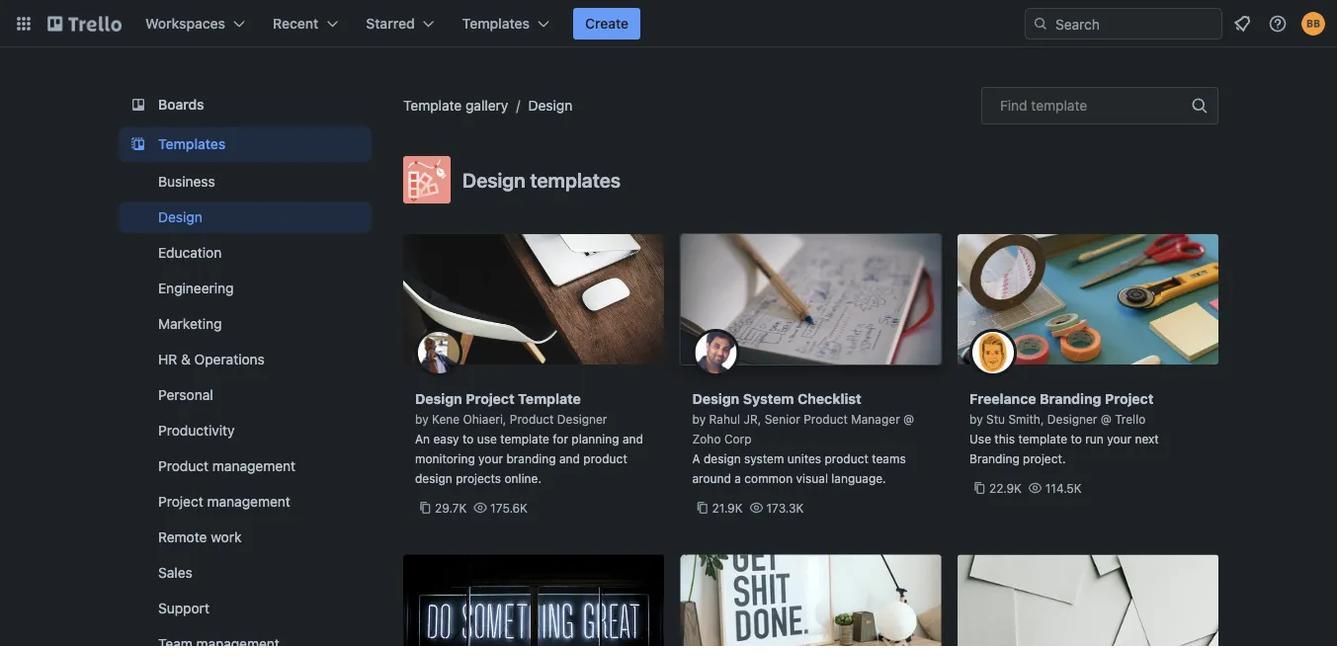 Task type: locate. For each thing, give the bounding box(es) containing it.
1 horizontal spatial templates
[[462, 15, 530, 32]]

templates
[[462, 15, 530, 32], [158, 136, 226, 152]]

starred
[[366, 15, 415, 32]]

template inside field
[[1031, 97, 1087, 114]]

your down trello
[[1107, 432, 1132, 446]]

0 horizontal spatial templates
[[158, 136, 226, 152]]

2 @ from the left
[[1101, 412, 1112, 426]]

2 designer from the left
[[1048, 412, 1098, 426]]

project up ohiaeri,
[[466, 391, 515, 407]]

product
[[510, 412, 554, 426], [804, 412, 848, 426], [158, 458, 209, 474]]

design right 'gallery'
[[528, 97, 573, 114]]

remote work
[[158, 529, 242, 546]]

designer
[[557, 412, 607, 426], [1048, 412, 1098, 426]]

template up for
[[518, 391, 581, 407]]

1 horizontal spatial by
[[692, 412, 706, 426]]

@ right manager
[[904, 412, 914, 426]]

product management
[[158, 458, 296, 474]]

by for freelance branding project
[[970, 412, 983, 426]]

29.7k
[[435, 501, 467, 515]]

1 designer from the left
[[557, 412, 607, 426]]

business
[[158, 173, 215, 190]]

search image
[[1033, 16, 1049, 32]]

0 horizontal spatial to
[[463, 432, 474, 446]]

gallery
[[466, 97, 508, 114]]

stu smith, designer @ trello image
[[970, 329, 1017, 377]]

teams
[[872, 452, 906, 466]]

1 by from the left
[[415, 412, 429, 426]]

product
[[584, 452, 627, 466], [825, 452, 869, 466]]

find template
[[1000, 97, 1087, 114]]

product inside the design project template by kene ohiaeri, product designer an easy to use template for planning and monitoring your branding and product design projects online.
[[584, 452, 627, 466]]

design link right 'gallery'
[[528, 97, 573, 114]]

and right planning on the left of the page
[[623, 432, 643, 446]]

1 vertical spatial management
[[207, 494, 290, 510]]

1 horizontal spatial design
[[704, 452, 741, 466]]

0 vertical spatial management
[[212, 458, 296, 474]]

template board image
[[127, 132, 150, 156]]

1 vertical spatial design link
[[119, 202, 372, 233]]

project inside the design project template by kene ohiaeri, product designer an easy to use template for planning and monitoring your branding and product design projects online.
[[466, 391, 515, 407]]

project
[[466, 391, 515, 407], [1105, 391, 1154, 407], [158, 494, 203, 510]]

templates
[[530, 168, 621, 191]]

by inside the design system checklist by rahul jr, senior product manager @ zoho corp a design system unites product teams around a common visual language.
[[692, 412, 706, 426]]

this
[[995, 432, 1015, 446]]

support
[[158, 600, 209, 617]]

1 horizontal spatial @
[[1101, 412, 1112, 426]]

1 horizontal spatial design link
[[528, 97, 573, 114]]

template gallery link
[[403, 97, 508, 114]]

your inside freelance branding project by stu smith, designer @ trello use this template to run your next branding project.
[[1107, 432, 1132, 446]]

product down checklist
[[804, 412, 848, 426]]

1 vertical spatial design
[[415, 471, 452, 485]]

and
[[623, 432, 643, 446], [559, 452, 580, 466]]

bob builder (bobbuilder40) image
[[1302, 12, 1325, 36]]

branding
[[1040, 391, 1102, 407], [970, 452, 1020, 466]]

project.
[[1023, 452, 1066, 466]]

by
[[415, 412, 429, 426], [692, 412, 706, 426], [970, 412, 983, 426]]

to inside freelance branding project by stu smith, designer @ trello use this template to run your next branding project.
[[1071, 432, 1082, 446]]

by up an
[[415, 412, 429, 426]]

marketing
[[158, 316, 222, 332]]

design right design icon
[[463, 168, 526, 191]]

product down productivity
[[158, 458, 209, 474]]

by for design system checklist
[[692, 412, 706, 426]]

to left run at the right of page
[[1071, 432, 1082, 446]]

product down planning on the left of the page
[[584, 452, 627, 466]]

1 horizontal spatial your
[[1107, 432, 1132, 446]]

0 vertical spatial your
[[1107, 432, 1132, 446]]

2 product from the left
[[825, 452, 869, 466]]

kene
[[432, 412, 460, 426]]

0 horizontal spatial branding
[[970, 452, 1020, 466]]

0 horizontal spatial product
[[584, 452, 627, 466]]

template right the find
[[1031, 97, 1087, 114]]

to
[[463, 432, 474, 446], [1071, 432, 1082, 446]]

design templates
[[463, 168, 621, 191]]

1 vertical spatial your
[[478, 452, 503, 466]]

product up language.
[[825, 452, 869, 466]]

2 horizontal spatial project
[[1105, 391, 1154, 407]]

0 horizontal spatial project
[[158, 494, 203, 510]]

1 vertical spatial and
[[559, 452, 580, 466]]

1 horizontal spatial product
[[825, 452, 869, 466]]

0 vertical spatial design
[[704, 452, 741, 466]]

project inside freelance branding project by stu smith, designer @ trello use this template to run your next branding project.
[[1105, 391, 1154, 407]]

management down product management link
[[207, 494, 290, 510]]

0 horizontal spatial by
[[415, 412, 429, 426]]

design up the rahul
[[692, 391, 740, 407]]

1 horizontal spatial designer
[[1048, 412, 1098, 426]]

design up around
[[704, 452, 741, 466]]

0 vertical spatial templates
[[462, 15, 530, 32]]

design
[[528, 97, 573, 114], [463, 168, 526, 191], [158, 209, 202, 225], [415, 391, 462, 407], [692, 391, 740, 407]]

design
[[704, 452, 741, 466], [415, 471, 452, 485]]

&
[[181, 351, 191, 368]]

1 vertical spatial template
[[518, 391, 581, 407]]

around
[[692, 471, 731, 485]]

template up project.
[[1018, 432, 1068, 446]]

0 horizontal spatial and
[[559, 452, 580, 466]]

1 horizontal spatial template
[[518, 391, 581, 407]]

designer up run at the right of page
[[1048, 412, 1098, 426]]

design down the monitoring
[[415, 471, 452, 485]]

design inside the design system checklist by rahul jr, senior product manager @ zoho corp a design system unites product teams around a common visual language.
[[692, 391, 740, 407]]

0 horizontal spatial your
[[478, 452, 503, 466]]

sales link
[[119, 557, 372, 589]]

0 horizontal spatial design
[[415, 471, 452, 485]]

work
[[211, 529, 242, 546]]

project up remote
[[158, 494, 203, 510]]

2 horizontal spatial product
[[804, 412, 848, 426]]

product management link
[[119, 451, 372, 482]]

a
[[692, 452, 700, 466]]

1 horizontal spatial to
[[1071, 432, 1082, 446]]

by inside freelance branding project by stu smith, designer @ trello use this template to run your next branding project.
[[970, 412, 983, 426]]

designer up planning on the left of the page
[[557, 412, 607, 426]]

1 horizontal spatial branding
[[1040, 391, 1102, 407]]

1 to from the left
[[463, 432, 474, 446]]

by up zoho
[[692, 412, 706, 426]]

manager
[[851, 412, 900, 426]]

0 horizontal spatial template
[[403, 97, 462, 114]]

0 horizontal spatial designer
[[557, 412, 607, 426]]

Find template field
[[982, 87, 1219, 125]]

templates up 'gallery'
[[462, 15, 530, 32]]

0 horizontal spatial @
[[904, 412, 914, 426]]

@ up run at the right of page
[[1101, 412, 1112, 426]]

template gallery
[[403, 97, 508, 114]]

system
[[744, 452, 784, 466]]

21.9k
[[712, 501, 743, 515]]

a
[[735, 471, 741, 485]]

starred button
[[354, 8, 446, 40]]

run
[[1085, 432, 1104, 446]]

design inside the design project template by kene ohiaeri, product designer an easy to use template for planning and monitoring your branding and product design projects online.
[[415, 391, 462, 407]]

template inside freelance branding project by stu smith, designer @ trello use this template to run your next branding project.
[[1018, 432, 1068, 446]]

2 by from the left
[[692, 412, 706, 426]]

1 vertical spatial templates
[[158, 136, 226, 152]]

by left stu on the bottom of page
[[970, 412, 983, 426]]

rahul jr, senior product manager @ zoho corp image
[[692, 329, 740, 377]]

recent
[[273, 15, 319, 32]]

3 by from the left
[[970, 412, 983, 426]]

design system checklist by rahul jr, senior product manager @ zoho corp a design system unites product teams around a common visual language.
[[692, 391, 914, 485]]

project up trello
[[1105, 391, 1154, 407]]

173.3k
[[766, 501, 804, 515]]

support link
[[119, 593, 372, 625]]

1 horizontal spatial project
[[466, 391, 515, 407]]

engineering link
[[119, 273, 372, 304]]

0 vertical spatial branding
[[1040, 391, 1102, 407]]

management
[[212, 458, 296, 474], [207, 494, 290, 510]]

designer inside freelance branding project by stu smith, designer @ trello use this template to run your next branding project.
[[1048, 412, 1098, 426]]

your down the use
[[478, 452, 503, 466]]

0 vertical spatial design link
[[528, 97, 573, 114]]

design link up education link
[[119, 202, 372, 233]]

1 @ from the left
[[904, 412, 914, 426]]

branding down this at the right
[[970, 452, 1020, 466]]

kene ohiaeri, product designer image
[[415, 329, 463, 377]]

remote work link
[[119, 522, 372, 554]]

open information menu image
[[1268, 14, 1288, 34]]

0 vertical spatial and
[[623, 432, 643, 446]]

language.
[[832, 471, 886, 485]]

management down "productivity" link
[[212, 458, 296, 474]]

workspaces
[[145, 15, 225, 32]]

1 horizontal spatial product
[[510, 412, 554, 426]]

175.6k
[[490, 501, 528, 515]]

workspaces button
[[133, 8, 257, 40]]

hr & operations link
[[119, 344, 372, 376]]

design link
[[528, 97, 573, 114], [119, 202, 372, 233]]

branding up run at the right of page
[[1040, 391, 1102, 407]]

2 horizontal spatial by
[[970, 412, 983, 426]]

template
[[403, 97, 462, 114], [518, 391, 581, 407]]

@
[[904, 412, 914, 426], [1101, 412, 1112, 426]]

by inside the design project template by kene ohiaeri, product designer an easy to use template for planning and monitoring your branding and product design projects online.
[[415, 412, 429, 426]]

templates up business
[[158, 136, 226, 152]]

template left 'gallery'
[[403, 97, 462, 114]]

product up for
[[510, 412, 554, 426]]

1 product from the left
[[584, 452, 627, 466]]

projects
[[456, 471, 501, 485]]

template up branding
[[500, 432, 549, 446]]

planning
[[572, 432, 619, 446]]

1 horizontal spatial and
[[623, 432, 643, 446]]

design up kene
[[415, 391, 462, 407]]

2 to from the left
[[1071, 432, 1082, 446]]

to left the use
[[463, 432, 474, 446]]

and down for
[[559, 452, 580, 466]]

0 horizontal spatial product
[[158, 458, 209, 474]]

use
[[477, 432, 497, 446]]



Task type: describe. For each thing, give the bounding box(es) containing it.
designer inside the design project template by kene ohiaeri, product designer an easy to use template for planning and monitoring your branding and product design projects online.
[[557, 412, 607, 426]]

rahul
[[709, 412, 740, 426]]

design project template by kene ohiaeri, product designer an easy to use template for planning and monitoring your branding and product design projects online.
[[415, 391, 643, 485]]

visual
[[796, 471, 828, 485]]

product inside the design system checklist by rahul jr, senior product manager @ zoho corp a design system unites product teams around a common visual language.
[[825, 452, 869, 466]]

freelance branding project by stu smith, designer @ trello use this template to run your next branding project.
[[970, 391, 1159, 466]]

find
[[1000, 97, 1028, 114]]

senior
[[765, 412, 800, 426]]

114.5k
[[1045, 481, 1082, 495]]

create button
[[573, 8, 641, 40]]

design for system
[[692, 391, 740, 407]]

hr & operations
[[158, 351, 265, 368]]

education
[[158, 245, 222, 261]]

back to home image
[[47, 8, 122, 40]]

boards
[[158, 96, 204, 113]]

0 vertical spatial template
[[403, 97, 462, 114]]

ohiaeri,
[[463, 412, 506, 426]]

easy
[[433, 432, 459, 446]]

trello
[[1115, 412, 1146, 426]]

productivity link
[[119, 415, 372, 447]]

recent button
[[261, 8, 350, 40]]

product inside the design system checklist by rahul jr, senior product manager @ zoho corp a design system unites product teams around a common visual language.
[[804, 412, 848, 426]]

templates button
[[450, 8, 561, 40]]

@ inside the design system checklist by rahul jr, senior product manager @ zoho corp a design system unites product teams around a common visual language.
[[904, 412, 914, 426]]

marketing link
[[119, 308, 372, 340]]

@ inside freelance branding project by stu smith, designer @ trello use this template to run your next branding project.
[[1101, 412, 1112, 426]]

Search field
[[1049, 9, 1222, 39]]

business link
[[119, 166, 372, 198]]

personal link
[[119, 380, 372, 411]]

checklist
[[798, 391, 862, 407]]

design down business
[[158, 209, 202, 225]]

0 notifications image
[[1231, 12, 1254, 36]]

1 vertical spatial branding
[[970, 452, 1020, 466]]

freelance
[[970, 391, 1036, 407]]

design inside the design system checklist by rahul jr, senior product manager @ zoho corp a design system unites product teams around a common visual language.
[[704, 452, 741, 466]]

hr
[[158, 351, 177, 368]]

design for templates
[[463, 168, 526, 191]]

sales
[[158, 565, 193, 581]]

unites
[[788, 452, 821, 466]]

zoho
[[692, 432, 721, 446]]

common
[[745, 471, 793, 485]]

templates link
[[119, 127, 372, 162]]

project management link
[[119, 486, 372, 518]]

design icon image
[[403, 156, 451, 204]]

template inside the design project template by kene ohiaeri, product designer an easy to use template for planning and monitoring your branding and product design projects online.
[[500, 432, 549, 446]]

corp
[[724, 432, 752, 446]]

monitoring
[[415, 452, 475, 466]]

remote
[[158, 529, 207, 546]]

project management
[[158, 494, 290, 510]]

22.9k
[[989, 481, 1022, 495]]

product inside the design project template by kene ohiaeri, product designer an easy to use template for planning and monitoring your branding and product design projects online.
[[510, 412, 554, 426]]

engineering
[[158, 280, 234, 297]]

management for project management
[[207, 494, 290, 510]]

for
[[553, 432, 568, 446]]

create
[[585, 15, 629, 32]]

stu
[[986, 412, 1005, 426]]

an
[[415, 432, 430, 446]]

primary element
[[0, 0, 1337, 47]]

next
[[1135, 432, 1159, 446]]

personal
[[158, 387, 213, 403]]

board image
[[127, 93, 150, 117]]

boards link
[[119, 87, 372, 123]]

education link
[[119, 237, 372, 269]]

management for product management
[[212, 458, 296, 474]]

0 horizontal spatial design link
[[119, 202, 372, 233]]

jr,
[[744, 412, 761, 426]]

design for project
[[415, 391, 462, 407]]

system
[[743, 391, 794, 407]]

productivity
[[158, 423, 235, 439]]

online.
[[505, 471, 542, 485]]

your inside the design project template by kene ohiaeri, product designer an easy to use template for planning and monitoring your branding and product design projects online.
[[478, 452, 503, 466]]

by for design project template
[[415, 412, 429, 426]]

template inside the design project template by kene ohiaeri, product designer an easy to use template for planning and monitoring your branding and product design projects online.
[[518, 391, 581, 407]]

to inside the design project template by kene ohiaeri, product designer an easy to use template for planning and monitoring your branding and product design projects online.
[[463, 432, 474, 446]]

smith,
[[1009, 412, 1044, 426]]

operations
[[194, 351, 265, 368]]

branding
[[506, 452, 556, 466]]

use
[[970, 432, 991, 446]]

design inside the design project template by kene ohiaeri, product designer an easy to use template for planning and monitoring your branding and product design projects online.
[[415, 471, 452, 485]]

templates inside dropdown button
[[462, 15, 530, 32]]



Task type: vqa. For each thing, say whether or not it's contained in the screenshot.
JEREMY MILLER (JEREMYMILLER198) "image"
no



